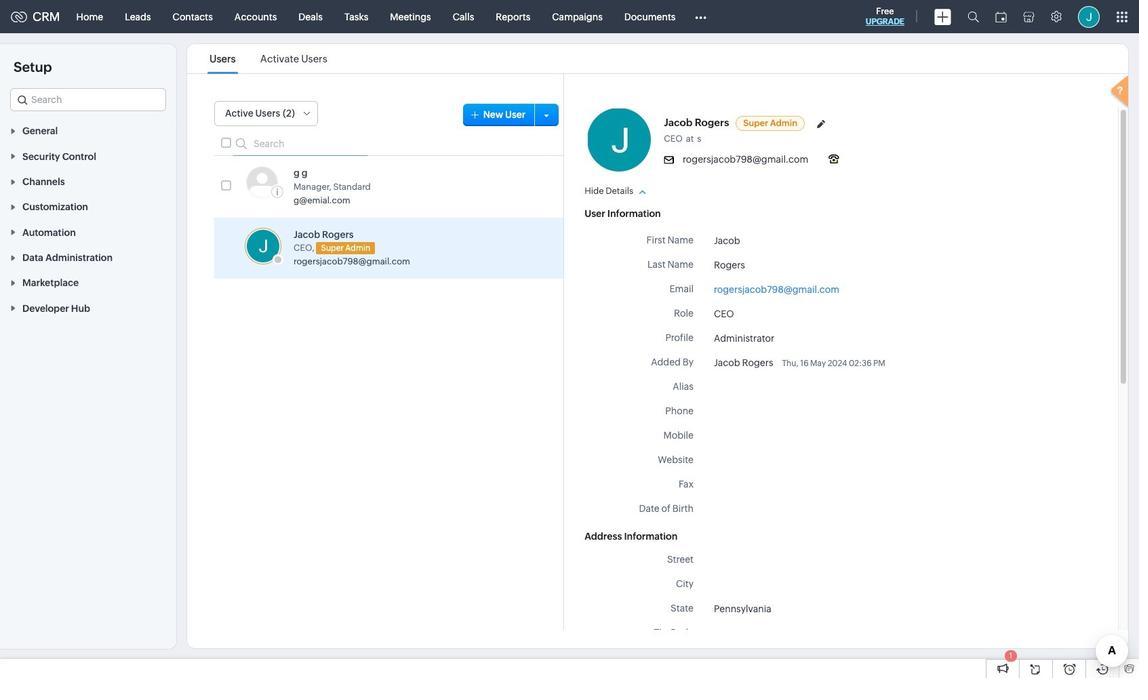 Task type: locate. For each thing, give the bounding box(es) containing it.
None field
[[10, 88, 166, 111]]

Search text field
[[11, 89, 165, 111], [233, 132, 368, 156]]

Other Modules field
[[686, 6, 716, 27]]

list
[[197, 44, 340, 73]]

search element
[[959, 0, 987, 33]]

0 horizontal spatial search text field
[[11, 89, 165, 111]]

search image
[[968, 11, 979, 22]]

create menu element
[[926, 0, 959, 33]]

1 vertical spatial search text field
[[233, 132, 368, 156]]

create menu image
[[934, 8, 951, 25]]



Task type: describe. For each thing, give the bounding box(es) containing it.
calendar image
[[995, 11, 1007, 22]]

not confirmed image
[[269, 184, 285, 201]]

0 vertical spatial search text field
[[11, 89, 165, 111]]

profile image
[[1078, 6, 1100, 27]]

profile element
[[1070, 0, 1108, 33]]

logo image
[[11, 11, 27, 22]]

1 horizontal spatial search text field
[[233, 132, 368, 156]]



Task type: vqa. For each thing, say whether or not it's contained in the screenshot.
the rightmost Search text field
yes



